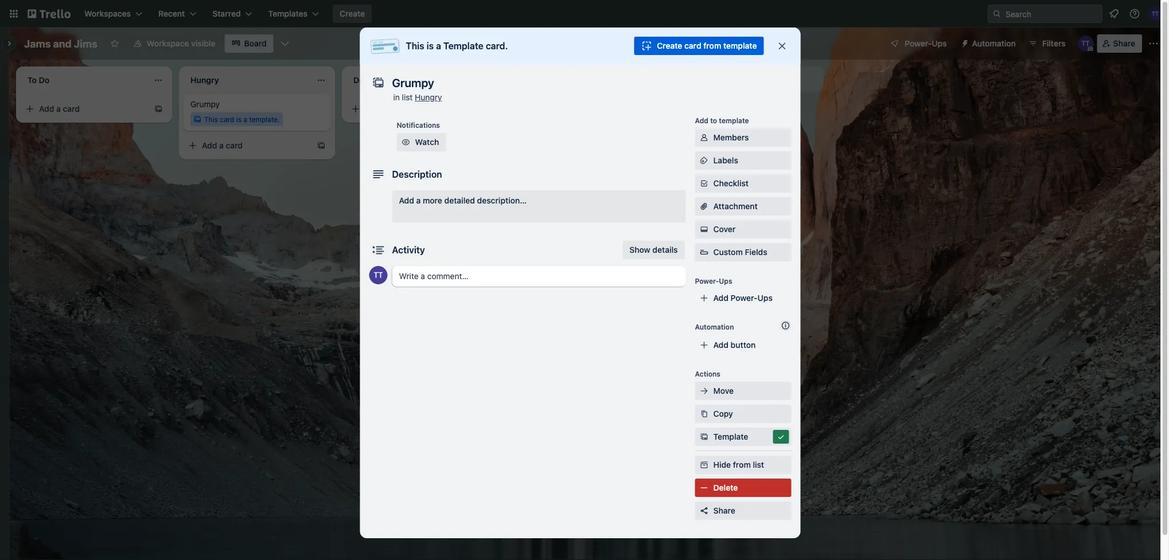 Task type: locate. For each thing, give the bounding box(es) containing it.
0 horizontal spatial list
[[402, 93, 413, 102]]

cover link
[[695, 220, 791, 239]]

is down grumpy link on the left top
[[236, 115, 242, 123]]

sm image left checklist on the right of the page
[[698, 178, 710, 189]]

ups
[[932, 39, 947, 48], [719, 277, 732, 285], [758, 293, 773, 303]]

sm image inside template 'button'
[[698, 431, 710, 443]]

2 horizontal spatial add a card button
[[347, 100, 475, 118]]

1 vertical spatial create from template… image
[[317, 141, 326, 150]]

create inside create card from template "button"
[[657, 41, 682, 50]]

watch
[[415, 137, 439, 147]]

0 horizontal spatial add a card button
[[21, 100, 149, 118]]

this down grumpy
[[204, 115, 218, 123]]

sm image for cover
[[698, 224, 710, 235]]

in list hungry
[[393, 93, 442, 102]]

more
[[423, 196, 442, 205]]

add to template
[[695, 116, 749, 124]]

2 horizontal spatial ups
[[932, 39, 947, 48]]

0 horizontal spatial create
[[340, 9, 365, 18]]

1 vertical spatial create
[[657, 41, 682, 50]]

board link
[[225, 34, 273, 53]]

1 vertical spatial list
[[753, 460, 764, 470]]

terry turtle (terryturtle) image
[[1078, 36, 1094, 52]]

1 vertical spatial share button
[[695, 502, 791, 520]]

create for create card from template
[[657, 41, 682, 50]]

sm image for checklist
[[698, 178, 710, 189]]

sm image inside labels link
[[698, 155, 710, 166]]

is up the hungry
[[427, 40, 434, 51]]

sm image for members
[[698, 132, 710, 143]]

sm image left the hide on the right bottom of the page
[[698, 460, 710, 471]]

this card is a template.
[[204, 115, 280, 123]]

1 horizontal spatial template
[[713, 432, 748, 442]]

1 horizontal spatial terry turtle (terryturtle) image
[[1149, 7, 1162, 21]]

1 horizontal spatial ups
[[758, 293, 773, 303]]

1 horizontal spatial power-ups
[[905, 39, 947, 48]]

this is a template card.
[[406, 40, 508, 51]]

workspace visible button
[[126, 34, 222, 53]]

0 vertical spatial template
[[443, 40, 484, 51]]

0 horizontal spatial terry turtle (terryturtle) image
[[369, 266, 388, 285]]

0 vertical spatial create from template… image
[[154, 104, 163, 114]]

0 vertical spatial template
[[723, 41, 757, 50]]

jams
[[24, 37, 51, 50]]

create
[[340, 9, 365, 18], [657, 41, 682, 50]]

share button
[[1097, 34, 1142, 53], [695, 502, 791, 520]]

members
[[713, 133, 749, 142]]

list
[[402, 93, 413, 102], [753, 460, 764, 470]]

0 notifications image
[[1107, 7, 1121, 21]]

workspace
[[147, 39, 189, 48]]

0 vertical spatial is
[[427, 40, 434, 51]]

power-ups
[[905, 39, 947, 48], [695, 277, 732, 285]]

is
[[427, 40, 434, 51], [236, 115, 242, 123]]

2 vertical spatial ups
[[758, 293, 773, 303]]

sm image down actions
[[698, 386, 710, 397]]

sm image inside automation button
[[956, 34, 972, 50]]

1 horizontal spatial share
[[1113, 39, 1135, 48]]

0 horizontal spatial from
[[703, 41, 721, 50]]

filters
[[1042, 39, 1066, 48]]

sm image for hide from list
[[698, 460, 710, 471]]

card.
[[486, 40, 508, 51]]

0 horizontal spatial create from template… image
[[154, 104, 163, 114]]

share
[[1113, 39, 1135, 48], [713, 506, 735, 516]]

sm image inside checklist link
[[698, 178, 710, 189]]

0 vertical spatial this
[[406, 40, 424, 51]]

this for this card is a template.
[[204, 115, 218, 123]]

members link
[[695, 129, 791, 147]]

automation button
[[956, 34, 1023, 53]]

1 vertical spatial this
[[204, 115, 218, 123]]

this up in list hungry
[[406, 40, 424, 51]]

power-
[[905, 39, 932, 48], [695, 277, 719, 285], [731, 293, 758, 303]]

a
[[436, 40, 441, 51], [56, 104, 61, 114], [382, 104, 387, 114], [243, 115, 247, 123], [219, 141, 224, 150], [416, 196, 421, 205]]

activity
[[392, 245, 425, 256]]

0 vertical spatial list
[[402, 93, 413, 102]]

attachment
[[713, 202, 758, 211]]

customize views image
[[279, 38, 291, 49]]

sm image left watch
[[400, 137, 412, 148]]

sm image inside hide from list link
[[698, 460, 710, 471]]

Write a comment text field
[[392, 266, 686, 287]]

sm image for template
[[698, 431, 710, 443]]

delete
[[713, 483, 738, 493]]

template left card.
[[443, 40, 484, 51]]

0 vertical spatial share
[[1113, 39, 1135, 48]]

0 horizontal spatial share
[[713, 506, 735, 516]]

1 horizontal spatial automation
[[972, 39, 1016, 48]]

1 horizontal spatial share button
[[1097, 34, 1142, 53]]

this for this is a template card.
[[406, 40, 424, 51]]

0 horizontal spatial add a card
[[39, 104, 80, 114]]

from
[[703, 41, 721, 50], [733, 460, 751, 470]]

share left show menu image
[[1113, 39, 1135, 48]]

terry turtle (terryturtle) image
[[1149, 7, 1162, 21], [369, 266, 388, 285]]

sm image left labels
[[698, 155, 710, 166]]

sm image left delete
[[698, 482, 710, 494]]

share button down 0 notifications image
[[1097, 34, 1142, 53]]

0 horizontal spatial ups
[[719, 277, 732, 285]]

template down copy
[[713, 432, 748, 442]]

ups up add power-ups
[[719, 277, 732, 285]]

add a more detailed description…
[[399, 196, 527, 205]]

None text field
[[386, 72, 765, 93]]

0 horizontal spatial power-ups
[[695, 277, 732, 285]]

1 horizontal spatial is
[[427, 40, 434, 51]]

this
[[406, 40, 424, 51], [204, 115, 218, 123]]

1 horizontal spatial add a card
[[202, 141, 243, 150]]

2 vertical spatial power-
[[731, 293, 758, 303]]

automation inside automation button
[[972, 39, 1016, 48]]

1 horizontal spatial create from template… image
[[317, 141, 326, 150]]

1 vertical spatial terry turtle (terryturtle) image
[[369, 266, 388, 285]]

0 vertical spatial automation
[[972, 39, 1016, 48]]

add a card button
[[21, 100, 149, 118], [347, 100, 475, 118], [184, 137, 312, 155]]

ups inside button
[[932, 39, 947, 48]]

automation up add button
[[695, 323, 734, 331]]

from inside "button"
[[703, 41, 721, 50]]

1 horizontal spatial list
[[753, 460, 764, 470]]

sm image for move
[[698, 386, 710, 397]]

list up delete link on the right bottom
[[753, 460, 764, 470]]

show details link
[[623, 241, 685, 259]]

sm image down copy link
[[698, 431, 710, 443]]

power-ups button
[[882, 34, 954, 53]]

attachment button
[[695, 197, 791, 216]]

1 vertical spatial power-
[[695, 277, 719, 285]]

sm image inside the "move" link
[[698, 386, 710, 397]]

1 vertical spatial from
[[733, 460, 751, 470]]

sm image down copy link
[[775, 431, 787, 443]]

1 vertical spatial automation
[[695, 323, 734, 331]]

show menu image
[[1148, 38, 1159, 49]]

0 horizontal spatial this
[[204, 115, 218, 123]]

details
[[652, 245, 678, 255]]

description
[[392, 169, 442, 180]]

template inside "button"
[[723, 41, 757, 50]]

sm image left cover
[[698, 224, 710, 235]]

grumpy link
[[190, 99, 324, 110]]

0 vertical spatial ups
[[932, 39, 947, 48]]

0 horizontal spatial automation
[[695, 323, 734, 331]]

create inside create button
[[340, 9, 365, 18]]

sm image inside cover link
[[698, 224, 710, 235]]

1 horizontal spatial create
[[657, 41, 682, 50]]

add a card
[[39, 104, 80, 114], [365, 104, 406, 114], [202, 141, 243, 150]]

sm image for watch
[[400, 137, 412, 148]]

0 horizontal spatial template
[[443, 40, 484, 51]]

automation
[[972, 39, 1016, 48], [695, 323, 734, 331]]

2 horizontal spatial power-
[[905, 39, 932, 48]]

move
[[713, 386, 734, 396]]

checklist
[[713, 179, 749, 188]]

sm image right power-ups button
[[956, 34, 972, 50]]

copy
[[713, 409, 733, 419]]

1 vertical spatial template
[[719, 116, 749, 124]]

template.
[[249, 115, 280, 123]]

sm image
[[698, 155, 710, 166], [698, 178, 710, 189], [698, 224, 710, 235], [698, 386, 710, 397], [775, 431, 787, 443], [698, 460, 710, 471], [698, 482, 710, 494]]

share button down delete link on the right bottom
[[695, 502, 791, 520]]

hungry
[[415, 93, 442, 102]]

sm image inside copy link
[[698, 408, 710, 420]]

1 horizontal spatial this
[[406, 40, 424, 51]]

sm image inside members link
[[698, 132, 710, 143]]

card
[[684, 41, 701, 50], [63, 104, 80, 114], [389, 104, 406, 114], [220, 115, 234, 123], [226, 141, 243, 150]]

0 horizontal spatial is
[[236, 115, 242, 123]]

power-ups inside button
[[905, 39, 947, 48]]

create card from template button
[[634, 37, 764, 55]]

add inside button
[[713, 340, 729, 350]]

custom
[[713, 248, 743, 257]]

create from template… image
[[154, 104, 163, 114], [317, 141, 326, 150]]

template inside 'button'
[[713, 432, 748, 442]]

0 vertical spatial power-ups
[[905, 39, 947, 48]]

grumpy
[[190, 100, 220, 109]]

copy link
[[695, 405, 791, 423]]

ups left automation button
[[932, 39, 947, 48]]

in
[[393, 93, 400, 102]]

share for the topmost share button
[[1113, 39, 1135, 48]]

checklist link
[[695, 174, 791, 193]]

button
[[731, 340, 756, 350]]

sm image for automation
[[956, 34, 972, 50]]

template
[[443, 40, 484, 51], [713, 432, 748, 442]]

0 vertical spatial from
[[703, 41, 721, 50]]

filters button
[[1025, 34, 1069, 53]]

0 horizontal spatial power-
[[695, 277, 719, 285]]

sm image left copy
[[698, 408, 710, 420]]

add
[[39, 104, 54, 114], [365, 104, 380, 114], [695, 116, 708, 124], [202, 141, 217, 150], [399, 196, 414, 205], [713, 293, 729, 303], [713, 340, 729, 350]]

0 vertical spatial terry turtle (terryturtle) image
[[1149, 7, 1162, 21]]

visible
[[191, 39, 215, 48]]

delete link
[[695, 479, 791, 497]]

sm image inside the watch button
[[400, 137, 412, 148]]

ups down fields at the right of page
[[758, 293, 773, 303]]

1 vertical spatial template
[[713, 432, 748, 442]]

jams and jims
[[24, 37, 97, 50]]

primary element
[[0, 0, 1169, 28]]

sm image inside delete link
[[698, 482, 710, 494]]

star or unstar board image
[[110, 39, 119, 48]]

sm image
[[956, 34, 972, 50], [698, 132, 710, 143], [400, 137, 412, 148], [698, 408, 710, 420], [698, 431, 710, 443]]

0 vertical spatial create
[[340, 9, 365, 18]]

add power-ups link
[[695, 289, 791, 307]]

sm image down add to template
[[698, 132, 710, 143]]

share down delete
[[713, 506, 735, 516]]

automation down search image
[[972, 39, 1016, 48]]

template
[[723, 41, 757, 50], [719, 116, 749, 124]]

labels
[[713, 156, 738, 165]]

1 vertical spatial is
[[236, 115, 242, 123]]

0 vertical spatial power-
[[905, 39, 932, 48]]

list right in
[[402, 93, 413, 102]]

1 vertical spatial share
[[713, 506, 735, 516]]



Task type: vqa. For each thing, say whether or not it's contained in the screenshot.
Filters button
yes



Task type: describe. For each thing, give the bounding box(es) containing it.
create from template… image for add a card button to the middle
[[317, 141, 326, 150]]

add button
[[713, 340, 756, 350]]

template button
[[695, 428, 791, 446]]

back to home image
[[28, 5, 71, 23]]

fields
[[745, 248, 767, 257]]

custom fields button
[[695, 247, 791, 258]]

hungry link
[[415, 93, 442, 102]]

1 vertical spatial power-ups
[[695, 277, 732, 285]]

sm image for copy
[[698, 408, 710, 420]]

notifications
[[397, 121, 440, 129]]

Search field
[[1002, 5, 1102, 22]]

show
[[630, 245, 650, 255]]

1 vertical spatial ups
[[719, 277, 732, 285]]

1 horizontal spatial from
[[733, 460, 751, 470]]

create from template… image for leftmost add a card button
[[154, 104, 163, 114]]

add a more detailed description… link
[[392, 190, 686, 223]]

hide
[[713, 460, 731, 470]]

0 vertical spatial share button
[[1097, 34, 1142, 53]]

search image
[[992, 9, 1002, 18]]

open information menu image
[[1129, 8, 1140, 20]]

cover
[[713, 225, 736, 234]]

card for add a card button to the right
[[389, 104, 406, 114]]

sm image for labels
[[698, 155, 710, 166]]

sm image inside template 'button'
[[775, 431, 787, 443]]

create for create
[[340, 9, 365, 18]]

0 horizontal spatial share button
[[695, 502, 791, 520]]

1 horizontal spatial add a card button
[[184, 137, 312, 155]]

create card from template
[[657, 41, 757, 50]]

card for add a card button to the middle
[[226, 141, 243, 150]]

labels link
[[695, 151, 791, 170]]

hide from list link
[[695, 456, 791, 474]]

show details
[[630, 245, 678, 255]]

switch to… image
[[8, 8, 20, 20]]

workspace visible
[[147, 39, 215, 48]]

move link
[[695, 382, 791, 400]]

sm image for delete
[[698, 482, 710, 494]]

add button button
[[695, 336, 791, 355]]

hide from list
[[713, 460, 764, 470]]

add power-ups
[[713, 293, 773, 303]]

power- inside button
[[905, 39, 932, 48]]

detailed
[[444, 196, 475, 205]]

create button
[[333, 5, 372, 23]]

and
[[53, 37, 72, 50]]

2 horizontal spatial add a card
[[365, 104, 406, 114]]

1 horizontal spatial power-
[[731, 293, 758, 303]]

share for share button to the left
[[713, 506, 735, 516]]

custom fields
[[713, 248, 767, 257]]

card for leftmost add a card button
[[63, 104, 80, 114]]

description…
[[477, 196, 527, 205]]

watch button
[[397, 133, 446, 151]]

card inside "button"
[[684, 41, 701, 50]]

actions
[[695, 370, 721, 378]]

to
[[710, 116, 717, 124]]

board
[[244, 39, 267, 48]]

jims
[[74, 37, 97, 50]]

Board name text field
[[18, 34, 103, 53]]

a inside add a more detailed description… link
[[416, 196, 421, 205]]



